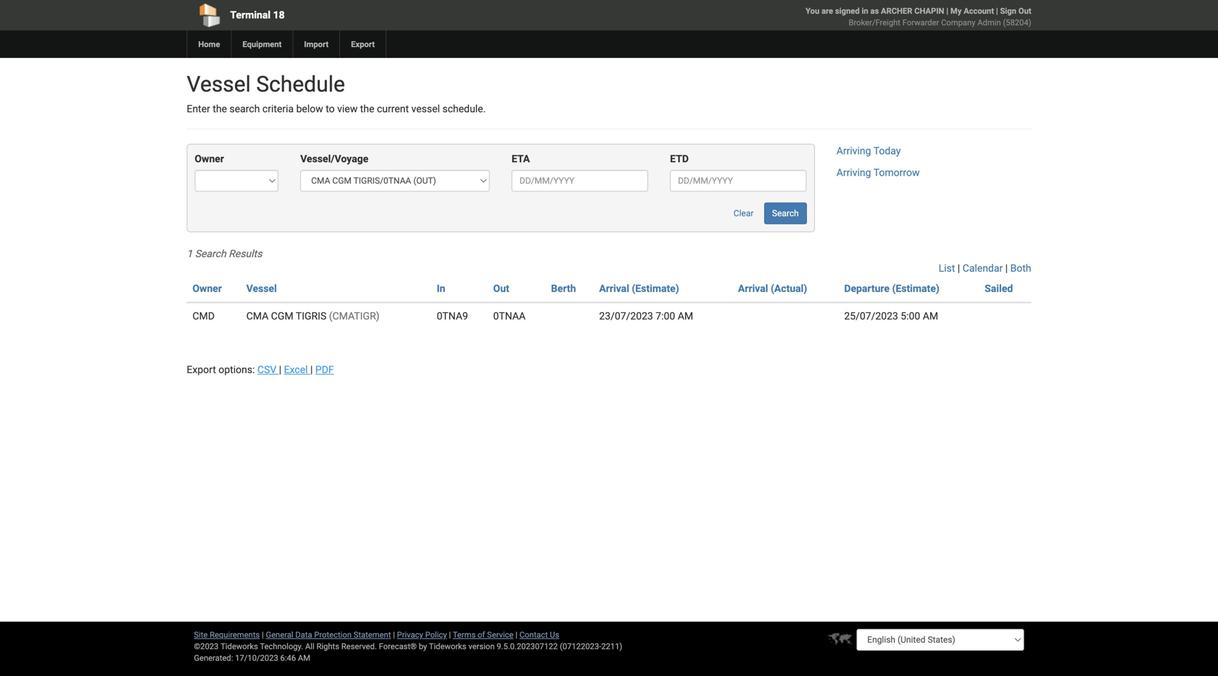 Task type: describe. For each thing, give the bounding box(es) containing it.
us
[[550, 631, 560, 640]]

schedule.
[[443, 103, 486, 115]]

rights
[[317, 642, 339, 652]]

25/07/2023 5:00 am
[[845, 310, 939, 322]]

| right csv
[[279, 364, 282, 376]]

generated:
[[194, 654, 233, 663]]

am for 23/07/2023 7:00 am
[[678, 310, 693, 322]]

(cmatigr)
[[329, 310, 380, 322]]

import
[[304, 40, 329, 49]]

policy
[[425, 631, 447, 640]]

arrival (estimate) link
[[599, 283, 679, 295]]

1 the from the left
[[213, 103, 227, 115]]

site requirements link
[[194, 631, 260, 640]]

general
[[266, 631, 294, 640]]

terms of service link
[[453, 631, 514, 640]]

home link
[[187, 30, 231, 58]]

1 vertical spatial owner
[[193, 283, 222, 295]]

(07122023-
[[560, 642, 602, 652]]

am for 25/07/2023 5:00 am
[[923, 310, 939, 322]]

excel link
[[284, 364, 310, 376]]

home
[[198, 40, 220, 49]]

clear
[[734, 208, 754, 219]]

arriving today link
[[837, 145, 901, 157]]

5:00
[[901, 310, 921, 322]]

| left my
[[947, 6, 949, 16]]

am inside 'site requirements | general data protection statement | privacy policy | terms of service | contact us ©2023 tideworks technology. all rights reserved. forecast® by tideworks version 9.5.0.202307122 (07122023-2211) generated: 17/10/2023 6:46 am'
[[298, 654, 310, 663]]

arrival (estimate)
[[599, 283, 679, 295]]

9.5.0.202307122
[[497, 642, 558, 652]]

(estimate) for arrival (estimate)
[[632, 283, 679, 295]]

you are signed in as archer chapin | my account | sign out broker/freight forwarder company admin (58204)
[[806, 6, 1032, 27]]

both
[[1011, 263, 1032, 274]]

cma
[[246, 310, 269, 322]]

etd
[[670, 153, 689, 165]]

excel
[[284, 364, 308, 376]]

arrival for arrival (actual)
[[738, 283, 768, 295]]

general data protection statement link
[[266, 631, 391, 640]]

2 the from the left
[[360, 103, 375, 115]]

ETD text field
[[670, 170, 807, 192]]

signed
[[836, 6, 860, 16]]

vessel/voyage
[[300, 153, 369, 165]]

my account link
[[951, 6, 994, 16]]

| up 9.5.0.202307122
[[516, 631, 518, 640]]

service
[[487, 631, 514, 640]]

terminal
[[230, 9, 271, 21]]

out inside you are signed in as archer chapin | my account | sign out broker/freight forwarder company admin (58204)
[[1019, 6, 1032, 16]]

departure
[[845, 283, 890, 295]]

owner link
[[193, 283, 222, 295]]

vessel for vessel
[[246, 283, 277, 295]]

csv
[[257, 364, 277, 376]]

by
[[419, 642, 427, 652]]

privacy policy link
[[397, 631, 447, 640]]

search inside 1 search results list | calendar | both
[[195, 248, 226, 260]]

statement
[[354, 631, 391, 640]]

eta
[[512, 153, 530, 165]]

7:00
[[656, 310, 675, 322]]

| right list link
[[958, 263, 960, 274]]

(estimate) for departure (estimate)
[[893, 283, 940, 295]]

list
[[939, 263, 956, 274]]

contact
[[520, 631, 548, 640]]

forecast®
[[379, 642, 417, 652]]

export link
[[340, 30, 386, 58]]

sailed
[[985, 283, 1013, 295]]

export for export
[[351, 40, 375, 49]]

| left "pdf"
[[310, 364, 313, 376]]

18
[[273, 9, 285, 21]]

requirements
[[210, 631, 260, 640]]

cmd
[[193, 310, 215, 322]]

out link
[[493, 283, 510, 295]]

to
[[326, 103, 335, 115]]

clear button
[[726, 203, 762, 224]]

version
[[469, 642, 495, 652]]

current
[[377, 103, 409, 115]]

cgm
[[271, 310, 294, 322]]

calendar
[[963, 263, 1003, 274]]

below
[[296, 103, 323, 115]]

options:
[[219, 364, 255, 376]]

vessel schedule enter the search criteria below to view the current vessel schedule.
[[187, 71, 486, 115]]

(actual)
[[771, 283, 808, 295]]



Task type: locate. For each thing, give the bounding box(es) containing it.
| left sign
[[996, 6, 999, 16]]

tomorrow
[[874, 167, 920, 179]]

1 vertical spatial arriving
[[837, 167, 872, 179]]

0 horizontal spatial export
[[187, 364, 216, 376]]

equipment
[[243, 40, 282, 49]]

out up 0tnaa
[[493, 283, 510, 295]]

0 vertical spatial arriving
[[837, 145, 872, 157]]

data
[[296, 631, 312, 640]]

owner up cmd in the left of the page
[[193, 283, 222, 295]]

technology.
[[260, 642, 303, 652]]

the
[[213, 103, 227, 115], [360, 103, 375, 115]]

1 arriving from the top
[[837, 145, 872, 157]]

0 horizontal spatial the
[[213, 103, 227, 115]]

2 (estimate) from the left
[[893, 283, 940, 295]]

0 horizontal spatial arrival
[[599, 283, 630, 295]]

1 horizontal spatial export
[[351, 40, 375, 49]]

1 (estimate) from the left
[[632, 283, 679, 295]]

search button
[[764, 203, 807, 224]]

sign
[[1001, 6, 1017, 16]]

0 horizontal spatial am
[[298, 654, 310, 663]]

export down terminal 18 "link"
[[351, 40, 375, 49]]

search right 1
[[195, 248, 226, 260]]

protection
[[314, 631, 352, 640]]

2 arrival from the left
[[738, 283, 768, 295]]

criteria
[[263, 103, 294, 115]]

2 arriving from the top
[[837, 167, 872, 179]]

owner down enter
[[195, 153, 224, 165]]

sailed link
[[985, 283, 1013, 295]]

vessel inside vessel schedule enter the search criteria below to view the current vessel schedule.
[[187, 71, 251, 97]]

6:46
[[280, 654, 296, 663]]

0 vertical spatial export
[[351, 40, 375, 49]]

1 vertical spatial out
[[493, 283, 510, 295]]

(estimate) up 23/07/2023 7:00 am at the top of page
[[632, 283, 679, 295]]

broker/freight
[[849, 18, 901, 27]]

1 vertical spatial search
[[195, 248, 226, 260]]

1 horizontal spatial arrival
[[738, 283, 768, 295]]

1 horizontal spatial search
[[772, 208, 799, 219]]

arriving tomorrow link
[[837, 167, 920, 179]]

tigris
[[296, 310, 327, 322]]

1 horizontal spatial am
[[678, 310, 693, 322]]

the right view
[[360, 103, 375, 115]]

arriving down the arriving today
[[837, 167, 872, 179]]

in
[[437, 283, 446, 295]]

all
[[305, 642, 315, 652]]

1 arrival from the left
[[599, 283, 630, 295]]

departure (estimate) link
[[845, 283, 940, 295]]

1 horizontal spatial the
[[360, 103, 375, 115]]

0 vertical spatial out
[[1019, 6, 1032, 16]]

arrival for arrival (estimate)
[[599, 283, 630, 295]]

list link
[[939, 263, 956, 274]]

site
[[194, 631, 208, 640]]

export options: csv | excel | pdf
[[187, 364, 334, 376]]

am down "all"
[[298, 654, 310, 663]]

calendar link
[[963, 263, 1003, 274]]

my
[[951, 6, 962, 16]]

1 horizontal spatial (estimate)
[[893, 283, 940, 295]]

1 vertical spatial vessel
[[246, 283, 277, 295]]

out up (58204)
[[1019, 6, 1032, 16]]

privacy
[[397, 631, 423, 640]]

company
[[942, 18, 976, 27]]

arrival (actual) link
[[738, 283, 808, 295]]

export left options:
[[187, 364, 216, 376]]

25/07/2023
[[845, 310, 899, 322]]

am right 5:00
[[923, 310, 939, 322]]

0 vertical spatial search
[[772, 208, 799, 219]]

arriving tomorrow
[[837, 167, 920, 179]]

0 vertical spatial owner
[[195, 153, 224, 165]]

results
[[229, 248, 262, 260]]

| up the forecast®
[[393, 631, 395, 640]]

1
[[187, 248, 192, 260]]

1 vertical spatial export
[[187, 364, 216, 376]]

reserved.
[[341, 642, 377, 652]]

are
[[822, 6, 834, 16]]

site requirements | general data protection statement | privacy policy | terms of service | contact us ©2023 tideworks technology. all rights reserved. forecast® by tideworks version 9.5.0.202307122 (07122023-2211) generated: 17/10/2023 6:46 am
[[194, 631, 623, 663]]

account
[[964, 6, 994, 16]]

sign out link
[[1001, 6, 1032, 16]]

| left general
[[262, 631, 264, 640]]

0tna9
[[437, 310, 468, 322]]

| up tideworks
[[449, 631, 451, 640]]

contact us link
[[520, 631, 560, 640]]

1 search results list | calendar | both
[[187, 248, 1032, 274]]

2 horizontal spatial am
[[923, 310, 939, 322]]

as
[[871, 6, 879, 16]]

pdf
[[315, 364, 334, 376]]

schedule
[[256, 71, 345, 97]]

berth link
[[551, 283, 576, 295]]

export for export options: csv | excel | pdf
[[187, 364, 216, 376]]

of
[[478, 631, 485, 640]]

chapin
[[915, 6, 945, 16]]

out
[[1019, 6, 1032, 16], [493, 283, 510, 295]]

vessel for vessel schedule enter the search criteria below to view the current vessel schedule.
[[187, 71, 251, 97]]

forwarder
[[903, 18, 940, 27]]

am right the 7:00
[[678, 310, 693, 322]]

tideworks
[[429, 642, 467, 652]]

both link
[[1011, 263, 1032, 274]]

export
[[351, 40, 375, 49], [187, 364, 216, 376]]

the right enter
[[213, 103, 227, 115]]

arriving up arriving tomorrow "link"
[[837, 145, 872, 157]]

(58204)
[[1003, 18, 1032, 27]]

in link
[[437, 283, 446, 295]]

1 horizontal spatial out
[[1019, 6, 1032, 16]]

berth
[[551, 283, 576, 295]]

view
[[337, 103, 358, 115]]

0 horizontal spatial search
[[195, 248, 226, 260]]

arriving for arriving tomorrow
[[837, 167, 872, 179]]

csv link
[[257, 364, 279, 376]]

arriving for arriving today
[[837, 145, 872, 157]]

enter
[[187, 103, 210, 115]]

arrival left (actual)
[[738, 283, 768, 295]]

pdf link
[[315, 364, 334, 376]]

search
[[772, 208, 799, 219], [195, 248, 226, 260]]

search right the clear
[[772, 208, 799, 219]]

arrival
[[599, 283, 630, 295], [738, 283, 768, 295]]

vessel up enter
[[187, 71, 251, 97]]

0 horizontal spatial out
[[493, 283, 510, 295]]

0 vertical spatial vessel
[[187, 71, 251, 97]]

terminal 18
[[230, 9, 285, 21]]

arriving
[[837, 145, 872, 157], [837, 167, 872, 179]]

search inside button
[[772, 208, 799, 219]]

today
[[874, 145, 901, 157]]

(estimate) up 5:00
[[893, 283, 940, 295]]

vessel up cma
[[246, 283, 277, 295]]

cma cgm tigris (cmatigr)
[[246, 310, 380, 322]]

0 horizontal spatial (estimate)
[[632, 283, 679, 295]]

search
[[230, 103, 260, 115]]

|
[[947, 6, 949, 16], [996, 6, 999, 16], [958, 263, 960, 274], [1006, 263, 1008, 274], [279, 364, 282, 376], [310, 364, 313, 376], [262, 631, 264, 640], [393, 631, 395, 640], [449, 631, 451, 640], [516, 631, 518, 640]]

arrival (actual)
[[738, 283, 808, 295]]

ETA text field
[[512, 170, 649, 192]]

vessel link
[[246, 283, 277, 295]]

arrival down 1 search results list | calendar | both
[[599, 283, 630, 295]]

arriving today
[[837, 145, 901, 157]]

0tnaa
[[493, 310, 526, 322]]

| left the both
[[1006, 263, 1008, 274]]

archer
[[881, 6, 913, 16]]



Task type: vqa. For each thing, say whether or not it's contained in the screenshot.
first 'Gate' from the bottom
no



